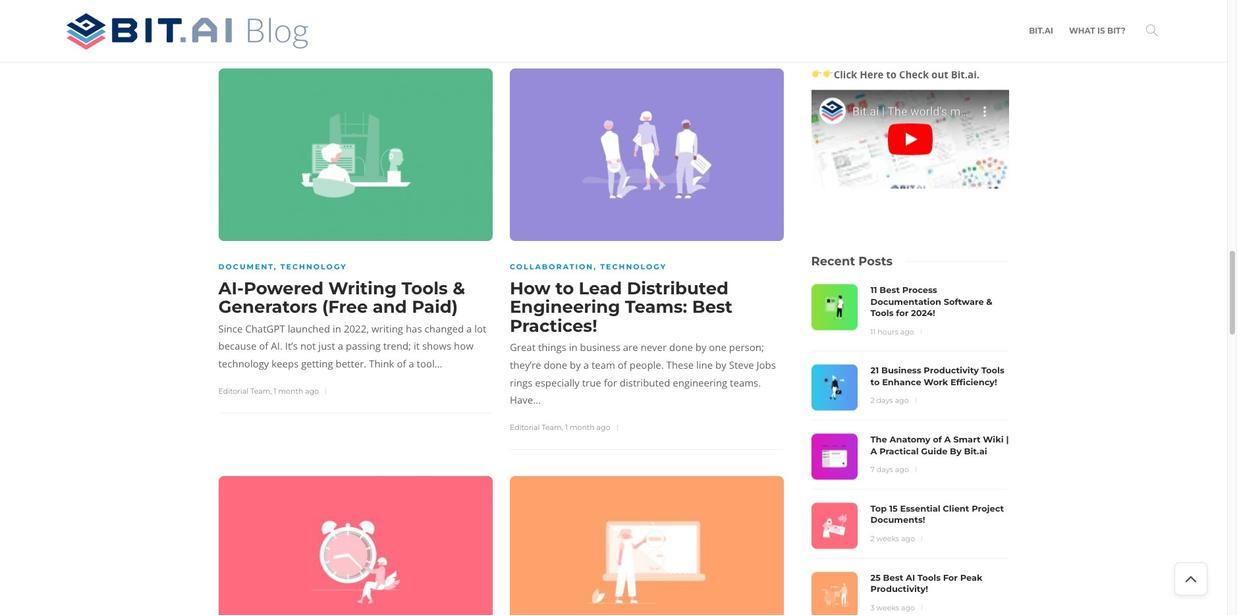 Task type: vqa. For each thing, say whether or not it's contained in the screenshot.
teams inside the "east retrieval of information regardless of the location flexibility for the remote teams"
no



Task type: describe. For each thing, give the bounding box(es) containing it.
1 horizontal spatial bit.ai
[[1030, 26, 1054, 36]]

how
[[454, 340, 474, 353]]

teams.
[[730, 376, 761, 389]]

11 for 11 hours ago
[[871, 327, 876, 336]]

tools inside document , technology ai-powered writing tools & generators (free and paid) since chatgpt launched in 2022, writing has changed a lot because of ai. it's not just a passing trend; it shows how technology keeps getting better. think of a tool…
[[402, 278, 448, 299]]

of down trend;
[[397, 357, 406, 371]]

distributed
[[627, 278, 729, 299]]

team for ai-powered writing tools & generators (free and paid)
[[250, 387, 270, 396]]

lot
[[475, 322, 487, 335]]

the
[[871, 434, 888, 445]]

software
[[944, 296, 985, 307]]

to for distributed
[[556, 278, 574, 299]]

hours
[[878, 327, 899, 336]]

document link
[[219, 262, 274, 272]]

business
[[882, 365, 922, 376]]

bit.ai inside 'the anatomy of a smart wiki | a practical guide by bit.ai'
[[965, 446, 988, 456]]

0 horizontal spatial done
[[544, 359, 568, 372]]

just
[[319, 340, 335, 353]]

engineering
[[673, 376, 728, 389]]

, inside collaboration , technology how to lead distributed engineering teams: best practices! great things in business are never done by one person; they're done by a team of people. these line by steve jobs rings especially true for distributed engineering teams. have…
[[594, 262, 597, 272]]

best inside collaboration , technology how to lead distributed engineering teams: best practices! great things in business are never done by one person; they're done by a team of people. these line by steve jobs rings especially true for distributed engineering teams. have…
[[693, 297, 733, 318]]

0 horizontal spatial by
[[570, 359, 581, 372]]

ago for 25
[[902, 603, 916, 613]]

especially
[[535, 376, 580, 389]]

team for how to lead distributed engineering teams: best practices!
[[542, 423, 562, 432]]

1 horizontal spatial by
[[696, 341, 707, 354]]

2 horizontal spatial by
[[716, 359, 727, 372]]

efficiency!
[[951, 377, 998, 387]]

bit?
[[1108, 26, 1126, 36]]

11 best process documentation software & tools for 2024!
[[871, 284, 993, 318]]

25 best ai tools for peak productivity!
[[871, 572, 983, 594]]

weeks for top 15 essential client project documents!
[[877, 534, 900, 543]]

11 hours ago link
[[871, 327, 915, 336]]

these
[[667, 359, 694, 372]]

what
[[1070, 26, 1096, 36]]

of inside collaboration , technology how to lead distributed engineering teams: best practices! great things in business are never done by one person; they're done by a team of people. these line by steve jobs rings especially true for distributed engineering teams. have…
[[618, 359, 627, 372]]

weeks for 25 best ai tools for peak productivity!
[[877, 603, 900, 613]]

11 best process documentation software & tools for 2024! link
[[871, 284, 1010, 319]]

21 business productivity tools to enhance work efficiency!
[[871, 365, 1005, 387]]

ai
[[906, 572, 916, 583]]

getting
[[301, 357, 333, 371]]

teams:
[[625, 297, 688, 318]]

steve
[[729, 359, 754, 372]]

3 weeks ago link
[[871, 603, 916, 613]]

project
[[972, 503, 1005, 514]]

documents!
[[871, 515, 926, 525]]

ago down getting
[[305, 387, 319, 396]]

smart
[[954, 434, 981, 445]]

7 days ago
[[871, 465, 910, 474]]

0 horizontal spatial a
[[871, 446, 878, 456]]

editorial team , 1 month ago for how to lead distributed engineering teams: best practices!
[[510, 423, 611, 432]]

days for the anatomy of a smart wiki | a practical guide by bit.ai
[[877, 465, 894, 474]]

11 for 11 best process documentation software & tools for 2024!
[[871, 284, 878, 295]]

documentation
[[871, 296, 942, 307]]

is
[[1098, 26, 1106, 36]]

rings
[[510, 376, 533, 389]]

check
[[900, 68, 930, 81]]

to for work
[[871, 377, 880, 387]]

& inside document , technology ai-powered writing tools & generators (free and paid) since chatgpt launched in 2022, writing has changed a lot because of ai. it's not just a passing trend; it shows how technology keeps getting better. think of a tool…
[[453, 278, 465, 299]]

true
[[582, 376, 602, 389]]

of inside 'the anatomy of a smart wiki | a practical guide by bit.ai'
[[934, 434, 943, 445]]

top
[[871, 503, 887, 514]]

writing
[[372, 322, 403, 335]]

collaboration
[[510, 262, 594, 272]]

3 weeks ago
[[871, 603, 916, 613]]

month for teams:
[[570, 423, 595, 432]]

days for 21 business productivity tools to enhance work efficiency!
[[877, 396, 894, 405]]

better.
[[336, 357, 367, 371]]

technology link for lead
[[601, 262, 667, 272]]

changed
[[425, 322, 464, 335]]

2 👉 image from the left
[[824, 69, 834, 79]]

7 days ago link
[[871, 465, 910, 474]]

generators
[[219, 297, 317, 318]]

ai-
[[219, 278, 244, 299]]

|
[[1007, 434, 1009, 445]]

ai-powered writing tools & generators (free and paid) link
[[219, 276, 493, 320]]

work
[[924, 377, 949, 387]]

editorial team link for ai-powered writing tools & generators (free and paid)
[[219, 387, 270, 396]]

passing
[[346, 340, 381, 353]]

2 for top 15 essential client project documents!
[[871, 534, 875, 543]]

one
[[709, 341, 727, 354]]

in inside collaboration , technology how to lead distributed engineering teams: best practices! great things in business are never done by one person; they're done by a team of people. these line by steve jobs rings especially true for distributed engineering teams. have…
[[569, 341, 578, 354]]

shows
[[422, 340, 452, 353]]

click
[[834, 68, 858, 81]]

document , technology ai-powered writing tools & generators (free and paid) since chatgpt launched in 2022, writing has changed a lot because of ai. it's not just a passing trend; it shows how technology keeps getting better. think of a tool…
[[219, 262, 487, 371]]

are
[[623, 341, 638, 354]]

2 days ago
[[871, 396, 909, 405]]

21
[[871, 365, 880, 376]]

by
[[951, 446, 962, 456]]

client
[[943, 503, 970, 514]]

1 month ago link for teams:
[[566, 423, 611, 432]]

2022,
[[344, 322, 369, 335]]

engineering
[[510, 297, 621, 318]]

0 vertical spatial to
[[887, 68, 897, 81]]

productivity!
[[871, 584, 929, 594]]

powered
[[244, 278, 324, 299]]

posts
[[859, 254, 893, 269]]

11 hours ago
[[871, 327, 915, 336]]

click here to check out bit.ai. link
[[812, 68, 980, 81]]

1 👉 image from the left
[[812, 69, 822, 79]]

25
[[871, 572, 881, 583]]

ago down true
[[597, 423, 611, 432]]

practical
[[880, 446, 919, 456]]

tools inside '25 best ai tools for peak productivity!'
[[918, 572, 941, 583]]

because
[[219, 340, 257, 353]]

lead
[[579, 278, 622, 299]]

how
[[510, 278, 551, 299]]

distributed
[[620, 376, 671, 389]]

launched
[[288, 322, 330, 335]]



Task type: locate. For each thing, give the bounding box(es) containing it.
& right software
[[987, 296, 993, 307]]

editorial for ai-powered writing tools & generators (free and paid)
[[219, 387, 249, 396]]

wiki
[[984, 434, 1004, 445]]

to down collaboration
[[556, 278, 574, 299]]

to right 'here'
[[887, 68, 897, 81]]

1 horizontal spatial 1
[[566, 423, 568, 432]]

0 vertical spatial 2
[[871, 396, 875, 405]]

11 inside 11 best process documentation software & tools for 2024!
[[871, 284, 878, 295]]

tools right ai
[[918, 572, 941, 583]]

technology for writing
[[281, 262, 347, 272]]

0 vertical spatial done
[[670, 341, 693, 354]]

anatomy
[[890, 434, 931, 445]]

0 vertical spatial weeks
[[877, 534, 900, 543]]

a left team
[[584, 359, 589, 372]]

best for 25
[[884, 572, 904, 583]]

editorial team link down the have…
[[510, 423, 562, 432]]

great
[[510, 341, 536, 354]]

top 15 essential client project documents!
[[871, 503, 1005, 525]]

1 horizontal spatial editorial
[[510, 423, 540, 432]]

0 horizontal spatial 1 month ago link
[[274, 387, 319, 396]]

not
[[301, 340, 316, 353]]

2024!
[[912, 308, 936, 318]]

ago for 11
[[901, 327, 915, 336]]

2 2 from the top
[[871, 534, 875, 543]]

ago right the hours
[[901, 327, 915, 336]]

a up the by
[[945, 434, 952, 445]]

👉 image
[[812, 69, 822, 79], [824, 69, 834, 79]]

tools inside 11 best process documentation software & tools for 2024!
[[871, 308, 894, 318]]

process
[[903, 284, 938, 295]]

, up lead
[[594, 262, 597, 272]]

1 vertical spatial to
[[556, 278, 574, 299]]

0 vertical spatial 1
[[274, 387, 277, 396]]

editorial team link for how to lead distributed engineering teams: best practices!
[[510, 423, 562, 432]]

month down keeps
[[278, 387, 303, 396]]

done up these
[[670, 341, 693, 354]]

team down especially
[[542, 423, 562, 432]]

a down the
[[871, 446, 878, 456]]

25 best ai tools for peak productivity! link
[[871, 572, 1010, 595]]

bit.ai.
[[952, 68, 980, 81]]

1 for how to lead distributed engineering teams: best practices!
[[566, 423, 568, 432]]

2 technology from the left
[[601, 262, 667, 272]]

1 horizontal spatial for
[[897, 308, 909, 318]]

what is bit?
[[1070, 26, 1126, 36]]

editorial team link
[[219, 387, 270, 396], [510, 423, 562, 432]]

to inside 21 business productivity tools to enhance work efficiency!
[[871, 377, 880, 387]]

2 weeks ago link
[[871, 534, 916, 543]]

best up productivity!
[[884, 572, 904, 583]]

1 2 from the top
[[871, 396, 875, 405]]

0 vertical spatial days
[[877, 396, 894, 405]]

1 horizontal spatial a
[[945, 434, 952, 445]]

1 down keeps
[[274, 387, 277, 396]]

0 horizontal spatial for
[[604, 376, 618, 389]]

how to lead distributed engineering teams: best practices! link
[[510, 276, 785, 339]]

by left one
[[696, 341, 707, 354]]

by up especially
[[570, 359, 581, 372]]

0 vertical spatial team
[[250, 387, 270, 396]]

1 horizontal spatial &
[[987, 296, 993, 307]]

1
[[274, 387, 277, 396], [566, 423, 568, 432]]

weeks right '3'
[[877, 603, 900, 613]]

1 month ago link down true
[[566, 423, 611, 432]]

1 vertical spatial 11
[[871, 327, 876, 336]]

writing
[[329, 278, 397, 299]]

ago down productivity!
[[902, 603, 916, 613]]

0 vertical spatial for
[[897, 308, 909, 318]]

weeks
[[877, 534, 900, 543], [877, 603, 900, 613]]

7
[[871, 465, 875, 474]]

technology up powered
[[281, 262, 347, 272]]

1 11 from the top
[[871, 284, 878, 295]]

a inside collaboration , technology how to lead distributed engineering teams: best practices! great things in business are never done by one person; they're done by a team of people. these line by steve jobs rings especially true for distributed engineering teams. have…
[[584, 359, 589, 372]]

1 vertical spatial 1 month ago link
[[566, 423, 611, 432]]

paid)
[[412, 297, 458, 318]]

a right just
[[338, 340, 343, 353]]

people.
[[630, 359, 664, 372]]

technology
[[219, 357, 269, 371]]

0 vertical spatial best
[[880, 284, 900, 295]]

0 vertical spatial in
[[333, 322, 341, 335]]

1 vertical spatial 2
[[871, 534, 875, 543]]

of right team
[[618, 359, 627, 372]]

editorial down technology
[[219, 387, 249, 396]]

1 vertical spatial bit.ai
[[965, 446, 988, 456]]

1 vertical spatial weeks
[[877, 603, 900, 613]]

tool…
[[417, 357, 443, 371]]

a left tool…
[[409, 357, 414, 371]]

in left '2022,'
[[333, 322, 341, 335]]

practices!
[[510, 316, 598, 337]]

1 vertical spatial done
[[544, 359, 568, 372]]

technology up lead
[[601, 262, 667, 272]]

the anatomy of a smart wiki | a practical guide by bit.ai
[[871, 434, 1009, 456]]

1 horizontal spatial team
[[542, 423, 562, 432]]

2 vertical spatial best
[[884, 572, 904, 583]]

1 vertical spatial editorial team link
[[510, 423, 562, 432]]

of left ai.
[[259, 340, 269, 353]]

in
[[333, 322, 341, 335], [569, 341, 578, 354]]

1 horizontal spatial to
[[871, 377, 880, 387]]

for
[[897, 308, 909, 318], [604, 376, 618, 389]]

done up especially
[[544, 359, 568, 372]]

out
[[932, 68, 949, 81]]

0 horizontal spatial bit.ai
[[965, 446, 988, 456]]

tools up has
[[402, 278, 448, 299]]

, inside document , technology ai-powered writing tools & generators (free and paid) since chatgpt launched in 2022, writing has changed a lot because of ai. it's not just a passing trend; it shows how technology keeps getting better. think of a tool…
[[274, 262, 277, 272]]

month down true
[[570, 423, 595, 432]]

15
[[890, 503, 898, 514]]

1 horizontal spatial editorial team link
[[510, 423, 562, 432]]

month
[[278, 387, 303, 396], [570, 423, 595, 432]]

days
[[877, 396, 894, 405], [877, 465, 894, 474]]

1 days from the top
[[877, 396, 894, 405]]

jobs
[[757, 359, 776, 372]]

best inside 11 best process documentation software & tools for 2024!
[[880, 284, 900, 295]]

things
[[539, 341, 567, 354]]

for inside 11 best process documentation software & tools for 2024!
[[897, 308, 909, 318]]

1 horizontal spatial technology link
[[601, 262, 667, 272]]

to inside collaboration , technology how to lead distributed engineering teams: best practices! great things in business are never done by one person; they're done by a team of people. these line by steve jobs rings especially true for distributed engineering teams. have…
[[556, 278, 574, 299]]

0 horizontal spatial editorial
[[219, 387, 249, 396]]

0 vertical spatial bit.ai
[[1030, 26, 1054, 36]]

technology link up powered
[[281, 262, 347, 272]]

0 horizontal spatial technology
[[281, 262, 347, 272]]

what is bit? link
[[1070, 8, 1126, 54]]

technology for lead
[[601, 262, 667, 272]]

1 down especially
[[566, 423, 568, 432]]

best up one
[[693, 297, 733, 318]]

done
[[670, 341, 693, 354], [544, 359, 568, 372]]

2 vertical spatial to
[[871, 377, 880, 387]]

for inside collaboration , technology how to lead distributed engineering teams: best practices! great things in business are never done by one person; they're done by a team of people. these line by steve jobs rings especially true for distributed engineering teams. have…
[[604, 376, 618, 389]]

best for 11
[[880, 284, 900, 295]]

chatgpt
[[245, 322, 285, 335]]

2 weeks ago
[[871, 534, 916, 543]]

1 vertical spatial for
[[604, 376, 618, 389]]

1 vertical spatial month
[[570, 423, 595, 432]]

1 horizontal spatial in
[[569, 341, 578, 354]]

2 horizontal spatial to
[[887, 68, 897, 81]]

by right line at the bottom right
[[716, 359, 727, 372]]

collaboration link
[[510, 262, 594, 272]]

ago
[[901, 327, 915, 336], [305, 387, 319, 396], [896, 396, 909, 405], [597, 423, 611, 432], [896, 465, 910, 474], [902, 534, 916, 543], [902, 603, 916, 613]]

in right things
[[569, 341, 578, 354]]

technology link
[[281, 262, 347, 272], [601, 262, 667, 272]]

ago for the
[[896, 465, 910, 474]]

for down documentation
[[897, 308, 909, 318]]

1 horizontal spatial technology
[[601, 262, 667, 272]]

keeps
[[272, 357, 299, 371]]

editorial team , 1 month ago down keeps
[[219, 387, 319, 396]]

the anatomy of a smart wiki | a practical guide by bit.ai link
[[871, 434, 1010, 457]]

ago for 21
[[896, 396, 909, 405]]

0 vertical spatial editorial team , 1 month ago
[[219, 387, 319, 396]]

1 month ago link down keeps
[[274, 387, 319, 396]]

0 vertical spatial month
[[278, 387, 303, 396]]

ago down enhance
[[896, 396, 909, 405]]

1 month ago link for generators
[[274, 387, 319, 396]]

technology link up lead
[[601, 262, 667, 272]]

trend;
[[384, 340, 411, 353]]

2 for 21 business productivity tools to enhance work efficiency!
[[871, 396, 875, 405]]

1 vertical spatial 1
[[566, 423, 568, 432]]

1 horizontal spatial month
[[570, 423, 595, 432]]

0 horizontal spatial to
[[556, 278, 574, 299]]

here
[[860, 68, 884, 81]]

1 vertical spatial editorial team , 1 month ago
[[510, 423, 611, 432]]

11 left the hours
[[871, 327, 876, 336]]

a left 'lot'
[[467, 322, 472, 335]]

0 vertical spatial a
[[945, 434, 952, 445]]

1 vertical spatial days
[[877, 465, 894, 474]]

days right "7"
[[877, 465, 894, 474]]

bit blog image
[[61, 10, 318, 53]]

best inside '25 best ai tools for peak productivity!'
[[884, 572, 904, 583]]

to down 21
[[871, 377, 880, 387]]

it
[[414, 340, 420, 353]]

0 vertical spatial 11
[[871, 284, 878, 295]]

0 horizontal spatial 1
[[274, 387, 277, 396]]

days down enhance
[[877, 396, 894, 405]]

bit.ai down smart
[[965, 446, 988, 456]]

it's
[[285, 340, 298, 353]]

0 vertical spatial 1 month ago link
[[274, 387, 319, 396]]

,
[[274, 262, 277, 272], [594, 262, 597, 272], [270, 387, 272, 396], [562, 423, 564, 432]]

editorial for how to lead distributed engineering teams: best practices!
[[510, 423, 540, 432]]

2 down top at the right of the page
[[871, 534, 875, 543]]

1 vertical spatial editorial
[[510, 423, 540, 432]]

click here to check out bit.ai.
[[834, 68, 980, 81]]

editorial down the have…
[[510, 423, 540, 432]]

1 for ai-powered writing tools & generators (free and paid)
[[274, 387, 277, 396]]

guide
[[922, 446, 948, 456]]

1 horizontal spatial 1 month ago link
[[566, 423, 611, 432]]

1 month ago link
[[274, 387, 319, 396], [566, 423, 611, 432]]

0 horizontal spatial team
[[250, 387, 270, 396]]

ai.
[[271, 340, 283, 353]]

editorial team , 1 month ago down the have…
[[510, 423, 611, 432]]

never
[[641, 341, 667, 354]]

2 days from the top
[[877, 465, 894, 474]]

11 down posts on the right top of the page
[[871, 284, 878, 295]]

document
[[219, 262, 274, 272]]

team down technology
[[250, 387, 270, 396]]

technology link for writing
[[281, 262, 347, 272]]

1 vertical spatial a
[[871, 446, 878, 456]]

0 vertical spatial editorial team link
[[219, 387, 270, 396]]

in inside document , technology ai-powered writing tools & generators (free and paid) since chatgpt launched in 2022, writing has changed a lot because of ai. it's not just a passing trend; it shows how technology keeps getting better. think of a tool…
[[333, 322, 341, 335]]

0 horizontal spatial editorial team , 1 month ago
[[219, 387, 319, 396]]

21 business productivity tools to enhance work efficiency! link
[[871, 365, 1010, 388]]

ago down practical
[[896, 465, 910, 474]]

weeks down documents!
[[877, 534, 900, 543]]

technology
[[281, 262, 347, 272], [601, 262, 667, 272]]

2 technology link from the left
[[601, 262, 667, 272]]

editorial team link down technology
[[219, 387, 270, 396]]

a
[[467, 322, 472, 335], [338, 340, 343, 353], [409, 357, 414, 371], [584, 359, 589, 372]]

2 weeks from the top
[[877, 603, 900, 613]]

, down keeps
[[270, 387, 272, 396]]

recent
[[812, 254, 856, 269]]

1 weeks from the top
[[877, 534, 900, 543]]

ago down documents!
[[902, 534, 916, 543]]

ago for top
[[902, 534, 916, 543]]

peak
[[961, 572, 983, 583]]

1 technology link from the left
[[281, 262, 347, 272]]

bit.ai left the what
[[1030, 26, 1054, 36]]

technology inside collaboration , technology how to lead distributed engineering teams: best practices! great things in business are never done by one person; they're done by a team of people. these line by steve jobs rings especially true for distributed engineering teams. have…
[[601, 262, 667, 272]]

1 vertical spatial best
[[693, 297, 733, 318]]

magnifier image
[[1147, 24, 1159, 36]]

2 down 21
[[871, 396, 875, 405]]

1 vertical spatial team
[[542, 423, 562, 432]]

business
[[580, 341, 621, 354]]

tools up the hours
[[871, 308, 894, 318]]

1 technology from the left
[[281, 262, 347, 272]]

of up guide at bottom
[[934, 434, 943, 445]]

2
[[871, 396, 875, 405], [871, 534, 875, 543]]

0 horizontal spatial month
[[278, 387, 303, 396]]

since
[[219, 322, 243, 335]]

1 horizontal spatial editorial team , 1 month ago
[[510, 423, 611, 432]]

a
[[945, 434, 952, 445], [871, 446, 878, 456]]

tools up 'efficiency!'
[[982, 365, 1005, 376]]

1 vertical spatial in
[[569, 341, 578, 354]]

best up documentation
[[880, 284, 900, 295]]

editorial team , 1 month ago for ai-powered writing tools & generators (free and paid)
[[219, 387, 319, 396]]

for right true
[[604, 376, 618, 389]]

line
[[697, 359, 713, 372]]

productivity
[[924, 365, 980, 376]]

of
[[259, 340, 269, 353], [397, 357, 406, 371], [618, 359, 627, 372], [934, 434, 943, 445]]

1 horizontal spatial done
[[670, 341, 693, 354]]

& up changed
[[453, 278, 465, 299]]

for
[[944, 572, 958, 583]]

0 horizontal spatial technology link
[[281, 262, 347, 272]]

1 horizontal spatial 👉 image
[[824, 69, 834, 79]]

, up powered
[[274, 262, 277, 272]]

0 horizontal spatial editorial team link
[[219, 387, 270, 396]]

top 15 essential client project documents! link
[[871, 503, 1010, 526]]

& inside 11 best process documentation software & tools for 2024!
[[987, 296, 993, 307]]

editorial
[[219, 387, 249, 396], [510, 423, 540, 432]]

0 horizontal spatial &
[[453, 278, 465, 299]]

, down especially
[[562, 423, 564, 432]]

2 11 from the top
[[871, 327, 876, 336]]

tools inside 21 business productivity tools to enhance work efficiency!
[[982, 365, 1005, 376]]

0 vertical spatial editorial
[[219, 387, 249, 396]]

month for generators
[[278, 387, 303, 396]]

0 horizontal spatial in
[[333, 322, 341, 335]]

technology inside document , technology ai-powered writing tools & generators (free and paid) since chatgpt launched in 2022, writing has changed a lot because of ai. it's not just a passing trend; it shows how technology keeps getting better. think of a tool…
[[281, 262, 347, 272]]

0 horizontal spatial 👉 image
[[812, 69, 822, 79]]

(free
[[322, 297, 368, 318]]



